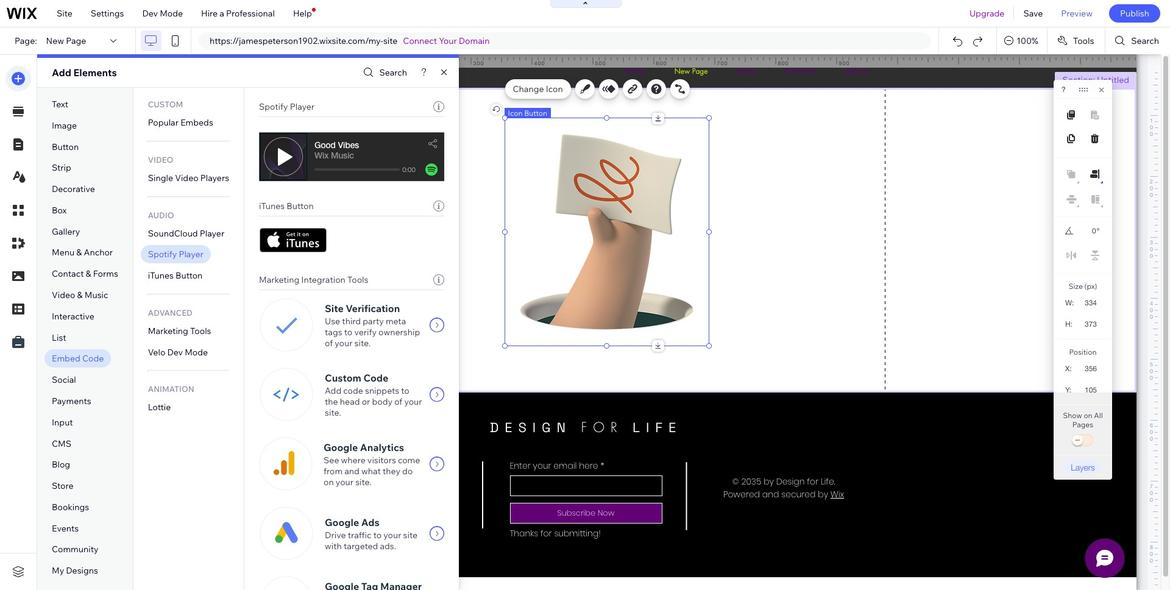 Task type: describe. For each thing, give the bounding box(es) containing it.
of for custom code
[[395, 396, 403, 407]]

1 horizontal spatial tools
[[348, 274, 369, 285]]

box
[[52, 205, 67, 216]]

1 horizontal spatial spotify
[[259, 101, 288, 112]]

(px)
[[1085, 282, 1098, 291]]

1 vertical spatial player
[[200, 228, 224, 239]]

with
[[325, 541, 342, 552]]

add inside custom code add code snippets to the head or body of your site.
[[325, 385, 342, 396]]

your inside google analytics see where visitors come from and what they do on your site.
[[336, 477, 354, 488]]

site for site verification use third party meta tags to verify ownership of your site.
[[325, 302, 344, 315]]

image
[[52, 120, 77, 131]]

meta
[[386, 316, 406, 327]]

google ads drive traffic to your site with targeted ads.
[[325, 516, 418, 552]]

on inside google analytics see where visitors come from and what they do on your site.
[[324, 477, 334, 488]]

1 vertical spatial itunes
[[148, 270, 174, 281]]

size (px)
[[1069, 282, 1098, 291]]

°
[[1097, 227, 1100, 235]]

100%
[[1017, 35, 1039, 46]]

site. for custom
[[325, 407, 341, 418]]

a
[[220, 8, 224, 19]]

menu
[[52, 247, 75, 258]]

size
[[1069, 282, 1083, 291]]

publish button
[[1110, 4, 1161, 23]]

pages
[[1073, 420, 1094, 429]]

my
[[52, 565, 64, 576]]

analytics
[[360, 441, 404, 454]]

save button
[[1015, 0, 1053, 27]]

party
[[363, 316, 384, 327]]

social
[[52, 374, 76, 385]]

velo dev mode
[[148, 347, 208, 358]]

new page
[[46, 35, 86, 46]]

0 horizontal spatial spotify
[[148, 249, 177, 260]]

show
[[1063, 411, 1083, 420]]

ads
[[361, 516, 380, 529]]

site for site
[[57, 8, 72, 19]]

payments
[[52, 396, 91, 407]]

input
[[52, 417, 73, 428]]

all
[[1095, 411, 1103, 420]]

drive
[[325, 530, 346, 541]]

your inside the site verification use third party meta tags to verify ownership of your site.
[[335, 338, 353, 349]]

embed
[[52, 353, 80, 364]]

google for google ads
[[325, 516, 359, 529]]

800
[[778, 60, 789, 66]]

site verification use third party meta tags to verify ownership of your site.
[[325, 302, 420, 349]]

audio
[[148, 210, 174, 220]]

to inside the site verification use third party meta tags to verify ownership of your site.
[[344, 327, 353, 338]]

popular
[[148, 117, 179, 128]]

save
[[1024, 8, 1043, 19]]

code
[[343, 385, 363, 396]]

text
[[52, 99, 68, 110]]

bookings
[[52, 502, 89, 513]]

list
[[52, 332, 66, 343]]

professional
[[226, 8, 275, 19]]

and
[[345, 466, 360, 477]]

?
[[1062, 85, 1066, 94]]

what
[[362, 466, 381, 477]]

contact
[[52, 268, 84, 279]]

https://jamespeterson1902.wixsite.com/my-
[[210, 35, 383, 46]]

forms
[[93, 268, 118, 279]]

single
[[148, 172, 173, 183]]

site inside google ads drive traffic to your site with targeted ads.
[[403, 530, 418, 541]]

400
[[534, 60, 545, 66]]

contact & forms
[[52, 268, 118, 279]]

upgrade
[[970, 8, 1005, 19]]

code for embed
[[82, 353, 104, 364]]

0 vertical spatial icon
[[546, 84, 563, 95]]

menu & anchor
[[52, 247, 113, 258]]

layers button
[[1064, 461, 1103, 474]]

code for custom
[[364, 372, 389, 384]]

600
[[656, 60, 667, 66]]

of for site verification
[[325, 338, 333, 349]]

velo
[[148, 347, 165, 358]]

gallery
[[52, 226, 80, 237]]

? button
[[1062, 85, 1066, 94]]

cms
[[52, 438, 71, 449]]

custom code add code snippets to the head or body of your site.
[[325, 372, 422, 418]]

from
[[324, 466, 343, 477]]

x:
[[1066, 365, 1072, 373]]

add elements
[[52, 66, 117, 79]]

to inside google ads drive traffic to your site with targeted ads.
[[374, 530, 382, 541]]

0 vertical spatial mode
[[160, 8, 183, 19]]

section: untitled
[[1063, 74, 1130, 85]]

& for menu
[[76, 247, 82, 258]]

1 horizontal spatial itunes button
[[259, 201, 314, 212]]

publish
[[1121, 8, 1150, 19]]

section:
[[1063, 74, 1096, 85]]

body
[[372, 396, 393, 407]]

use
[[325, 316, 340, 327]]

site. for site
[[355, 338, 371, 349]]

soundcloud player
[[148, 228, 224, 239]]

marketing tools
[[148, 326, 211, 336]]

untitled
[[1098, 74, 1130, 85]]

store
[[52, 480, 73, 491]]

come
[[398, 455, 420, 466]]

visitors
[[368, 455, 396, 466]]

site. inside google analytics see where visitors come from and what they do on your site.
[[356, 477, 372, 488]]

tools button
[[1048, 27, 1106, 54]]

verify
[[354, 327, 377, 338]]

custom for custom
[[148, 99, 183, 109]]



Task type: locate. For each thing, give the bounding box(es) containing it.
2 vertical spatial to
[[374, 530, 382, 541]]

add left code at left
[[325, 385, 342, 396]]

0 vertical spatial tools
[[1074, 35, 1095, 46]]

to down ads
[[374, 530, 382, 541]]

site inside the site verification use third party meta tags to verify ownership of your site.
[[325, 302, 344, 315]]

0 vertical spatial custom
[[148, 99, 183, 109]]

interactive
[[52, 311, 94, 322]]

1 horizontal spatial dev
[[167, 347, 183, 358]]

site. down party
[[355, 338, 371, 349]]

0 vertical spatial itunes
[[259, 201, 285, 212]]

snippets
[[365, 385, 399, 396]]

itunes button
[[259, 201, 314, 212], [148, 270, 203, 281]]

help
[[293, 8, 312, 19]]

w:
[[1066, 299, 1074, 307]]

page
[[66, 35, 86, 46]]

1 vertical spatial add
[[325, 385, 342, 396]]

dev
[[142, 8, 158, 19], [167, 347, 183, 358]]

None text field
[[1079, 316, 1102, 332]]

0 vertical spatial on
[[1084, 411, 1093, 420]]

1 vertical spatial spotify
[[148, 249, 177, 260]]

1 horizontal spatial add
[[325, 385, 342, 396]]

verification
[[346, 302, 400, 315]]

dev right velo
[[167, 347, 183, 358]]

1 horizontal spatial spotify player
[[259, 101, 315, 112]]

1 vertical spatial marketing
[[148, 326, 188, 336]]

your right body
[[404, 396, 422, 407]]

1 vertical spatial site.
[[325, 407, 341, 418]]

tools
[[1074, 35, 1095, 46], [348, 274, 369, 285], [190, 326, 211, 336]]

1 vertical spatial code
[[364, 372, 389, 384]]

2 vertical spatial tools
[[190, 326, 211, 336]]

on inside show on all pages
[[1084, 411, 1093, 420]]

preview
[[1062, 8, 1093, 19]]

1 horizontal spatial to
[[374, 530, 382, 541]]

1 vertical spatial on
[[324, 477, 334, 488]]

1 horizontal spatial marketing
[[259, 274, 299, 285]]

0 horizontal spatial itunes
[[148, 270, 174, 281]]

site
[[57, 8, 72, 19], [325, 302, 344, 315]]

ads.
[[380, 541, 396, 552]]

1 vertical spatial spotify player
[[148, 249, 204, 260]]

to right tags
[[344, 327, 353, 338]]

your
[[335, 338, 353, 349], [404, 396, 422, 407], [336, 477, 354, 488], [384, 530, 401, 541]]

2 horizontal spatial to
[[401, 385, 410, 396]]

site up new page
[[57, 8, 72, 19]]

marketing left integration
[[259, 274, 299, 285]]

site. down the where
[[356, 477, 372, 488]]

0 horizontal spatial custom
[[148, 99, 183, 109]]

code up snippets
[[364, 372, 389, 384]]

tools inside button
[[1074, 35, 1095, 46]]

site. inside custom code add code snippets to the head or body of your site.
[[325, 407, 341, 418]]

0 vertical spatial search button
[[1106, 27, 1171, 54]]

0 vertical spatial itunes button
[[259, 201, 314, 212]]

0 vertical spatial video
[[148, 155, 173, 164]]

google up 'drive'
[[325, 516, 359, 529]]

& left music
[[77, 290, 83, 301]]

show on all pages
[[1063, 411, 1103, 429]]

500
[[595, 60, 606, 66]]

1 vertical spatial icon
[[508, 109, 523, 118]]

animation
[[148, 384, 194, 394]]

your down "third"
[[335, 338, 353, 349]]

or
[[362, 396, 370, 407]]

your inside custom code add code snippets to the head or body of your site.
[[404, 396, 422, 407]]

1 vertical spatial search
[[379, 67, 407, 78]]

ownership
[[379, 327, 420, 338]]

0 vertical spatial player
[[290, 101, 315, 112]]

300
[[473, 60, 484, 66]]

1 vertical spatial dev
[[167, 347, 183, 358]]

0 vertical spatial code
[[82, 353, 104, 364]]

popular embeds
[[148, 117, 213, 128]]

700
[[717, 60, 728, 66]]

icon right change
[[546, 84, 563, 95]]

search down publish
[[1132, 35, 1160, 46]]

of inside the site verification use third party meta tags to verify ownership of your site.
[[325, 338, 333, 349]]

search button down the https://jamespeterson1902.wixsite.com/my-site connect your domain
[[361, 64, 407, 81]]

1 horizontal spatial search
[[1132, 35, 1160, 46]]

soundcloud
[[148, 228, 198, 239]]

0 vertical spatial site
[[57, 8, 72, 19]]

0 horizontal spatial site
[[57, 8, 72, 19]]

1 vertical spatial tools
[[348, 274, 369, 285]]

marketing integration tools
[[259, 274, 369, 285]]

& for contact
[[86, 268, 91, 279]]

icon button
[[508, 109, 548, 118]]

integration
[[301, 274, 346, 285]]

0 horizontal spatial icon
[[508, 109, 523, 118]]

1 horizontal spatial on
[[1084, 411, 1093, 420]]

0 horizontal spatial video
[[52, 290, 75, 301]]

mode
[[160, 8, 183, 19], [185, 347, 208, 358]]

2 horizontal spatial tools
[[1074, 35, 1095, 46]]

your right the traffic
[[384, 530, 401, 541]]

& right menu
[[76, 247, 82, 258]]

add up text
[[52, 66, 71, 79]]

0 horizontal spatial search button
[[361, 64, 407, 81]]

advanced
[[148, 308, 193, 318]]

targeted
[[344, 541, 378, 552]]

1 horizontal spatial code
[[364, 372, 389, 384]]

site right ads.
[[403, 530, 418, 541]]

1 vertical spatial itunes button
[[148, 270, 203, 281]]

0 horizontal spatial marketing
[[148, 326, 188, 336]]

of inside custom code add code snippets to the head or body of your site.
[[395, 396, 403, 407]]

itunes
[[259, 201, 285, 212], [148, 270, 174, 281]]

google for google analytics
[[324, 441, 358, 454]]

0 vertical spatial of
[[325, 338, 333, 349]]

tools up velo dev mode
[[190, 326, 211, 336]]

blog
[[52, 459, 70, 470]]

1 vertical spatial to
[[401, 385, 410, 396]]

0 vertical spatial site
[[383, 35, 398, 46]]

custom inside custom code add code snippets to the head or body of your site.
[[325, 372, 361, 384]]

1 vertical spatial &
[[86, 268, 91, 279]]

search down connect
[[379, 67, 407, 78]]

marketing for marketing integration tools
[[259, 274, 299, 285]]

0 horizontal spatial mode
[[160, 8, 183, 19]]

mode down marketing tools
[[185, 347, 208, 358]]

tools down preview
[[1074, 35, 1095, 46]]

custom up popular at the top
[[148, 99, 183, 109]]

0 horizontal spatial of
[[325, 338, 333, 349]]

tools up verification
[[348, 274, 369, 285]]

0 vertical spatial marketing
[[259, 274, 299, 285]]

your
[[439, 35, 457, 46]]

domain
[[459, 35, 490, 46]]

1 horizontal spatial custom
[[325, 372, 361, 384]]

google
[[324, 441, 358, 454], [325, 516, 359, 529]]

see
[[324, 455, 339, 466]]

0 horizontal spatial to
[[344, 327, 353, 338]]

video & music
[[52, 290, 108, 301]]

custom up code at left
[[325, 372, 361, 384]]

on left all
[[1084, 411, 1093, 420]]

video for video
[[148, 155, 173, 164]]

0 vertical spatial to
[[344, 327, 353, 338]]

1 vertical spatial search button
[[361, 64, 407, 81]]

0 vertical spatial google
[[324, 441, 358, 454]]

0 horizontal spatial add
[[52, 66, 71, 79]]

1 vertical spatial mode
[[185, 347, 208, 358]]

2 vertical spatial site.
[[356, 477, 372, 488]]

search button down publish button
[[1106, 27, 1171, 54]]

1 vertical spatial google
[[325, 516, 359, 529]]

1 horizontal spatial mode
[[185, 347, 208, 358]]

video up single
[[148, 155, 173, 164]]

2 vertical spatial &
[[77, 290, 83, 301]]

1 vertical spatial site
[[403, 530, 418, 541]]

where
[[341, 455, 366, 466]]

designs
[[66, 565, 98, 576]]

to right snippets
[[401, 385, 410, 396]]

google up see
[[324, 441, 358, 454]]

1 horizontal spatial site
[[325, 302, 344, 315]]

marketing
[[259, 274, 299, 285], [148, 326, 188, 336]]

0 vertical spatial add
[[52, 66, 71, 79]]

0 vertical spatial spotify player
[[259, 101, 315, 112]]

switch
[[1071, 432, 1096, 449]]

google inside google ads drive traffic to your site with targeted ads.
[[325, 516, 359, 529]]

preview button
[[1053, 0, 1102, 27]]

custom
[[148, 99, 183, 109], [325, 372, 361, 384]]

0 vertical spatial search
[[1132, 35, 1160, 46]]

site. left or
[[325, 407, 341, 418]]

strip
[[52, 162, 71, 173]]

button
[[524, 109, 548, 118], [52, 141, 79, 152], [287, 201, 314, 212], [176, 270, 203, 281]]

0 horizontal spatial code
[[82, 353, 104, 364]]

0 horizontal spatial on
[[324, 477, 334, 488]]

0 vertical spatial spotify
[[259, 101, 288, 112]]

head
[[340, 396, 360, 407]]

1 horizontal spatial search button
[[1106, 27, 1171, 54]]

1 horizontal spatial of
[[395, 396, 403, 407]]

connect
[[403, 35, 437, 46]]

video for video & music
[[52, 290, 75, 301]]

icon down change
[[508, 109, 523, 118]]

players
[[200, 172, 229, 183]]

the
[[325, 396, 338, 407]]

0 vertical spatial &
[[76, 247, 82, 258]]

single video players
[[148, 172, 229, 183]]

0 horizontal spatial search
[[379, 67, 407, 78]]

do
[[402, 466, 413, 477]]

your inside google ads drive traffic to your site with targeted ads.
[[384, 530, 401, 541]]

2 vertical spatial player
[[179, 249, 204, 260]]

site. inside the site verification use third party meta tags to verify ownership of your site.
[[355, 338, 371, 349]]

None text field
[[1080, 223, 1097, 239], [1079, 294, 1102, 311], [1078, 360, 1102, 377], [1078, 382, 1102, 398], [1080, 223, 1097, 239], [1079, 294, 1102, 311], [1078, 360, 1102, 377], [1078, 382, 1102, 398]]

2 horizontal spatial video
[[175, 172, 199, 183]]

new
[[46, 35, 64, 46]]

mode left hire
[[160, 8, 183, 19]]

1 horizontal spatial icon
[[546, 84, 563, 95]]

1 horizontal spatial itunes
[[259, 201, 285, 212]]

settings
[[91, 8, 124, 19]]

layers
[[1071, 462, 1096, 473]]

1 horizontal spatial site
[[403, 530, 418, 541]]

dev mode
[[142, 8, 183, 19]]

& left 'forms'
[[86, 268, 91, 279]]

player
[[290, 101, 315, 112], [200, 228, 224, 239], [179, 249, 204, 260]]

video down contact
[[52, 290, 75, 301]]

0 vertical spatial dev
[[142, 8, 158, 19]]

of down use
[[325, 338, 333, 349]]

to inside custom code add code snippets to the head or body of your site.
[[401, 385, 410, 396]]

0 horizontal spatial tools
[[190, 326, 211, 336]]

search
[[1132, 35, 1160, 46], [379, 67, 407, 78]]

custom for custom code add code snippets to the head or body of your site.
[[325, 372, 361, 384]]

&
[[76, 247, 82, 258], [86, 268, 91, 279], [77, 290, 83, 301]]

position
[[1070, 348, 1097, 357]]

embeds
[[181, 117, 213, 128]]

2 vertical spatial video
[[52, 290, 75, 301]]

change icon
[[513, 84, 563, 95]]

elements
[[73, 66, 117, 79]]

code right embed
[[82, 353, 104, 364]]

marketing for marketing tools
[[148, 326, 188, 336]]

code inside custom code add code snippets to the head or body of your site.
[[364, 372, 389, 384]]

site up use
[[325, 302, 344, 315]]

1 vertical spatial site
[[325, 302, 344, 315]]

0 horizontal spatial dev
[[142, 8, 158, 19]]

of right body
[[395, 396, 403, 407]]

0 vertical spatial site.
[[355, 338, 371, 349]]

google inside google analytics see where visitors come from and what they do on your site.
[[324, 441, 358, 454]]

0 horizontal spatial site
[[383, 35, 398, 46]]

tags
[[325, 327, 342, 338]]

traffic
[[348, 530, 372, 541]]

embed code
[[52, 353, 104, 364]]

marketing down advanced
[[148, 326, 188, 336]]

1 vertical spatial video
[[175, 172, 199, 183]]

on down see
[[324, 477, 334, 488]]

your down the where
[[336, 477, 354, 488]]

1 vertical spatial of
[[395, 396, 403, 407]]

0 horizontal spatial itunes button
[[148, 270, 203, 281]]

google analytics see where visitors come from and what they do on your site.
[[324, 441, 420, 488]]

dev right settings
[[142, 8, 158, 19]]

1 vertical spatial custom
[[325, 372, 361, 384]]

& for video
[[77, 290, 83, 301]]

1 horizontal spatial video
[[148, 155, 173, 164]]

lottie
[[148, 402, 171, 413]]

site left connect
[[383, 35, 398, 46]]

code
[[82, 353, 104, 364], [364, 372, 389, 384]]

third
[[342, 316, 361, 327]]

video right single
[[175, 172, 199, 183]]

0 horizontal spatial spotify player
[[148, 249, 204, 260]]



Task type: vqa. For each thing, say whether or not it's contained in the screenshot.
Get
no



